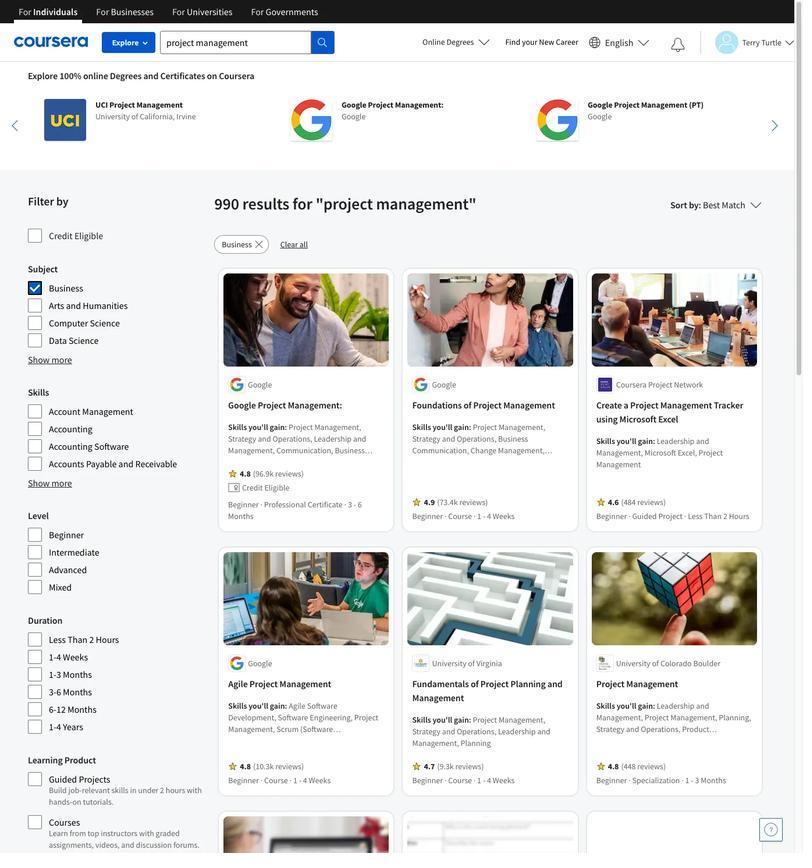 Task type: describe. For each thing, give the bounding box(es) containing it.
0 vertical spatial 2
[[723, 511, 727, 521]]

and inside 'leadership and management, microsoft excel, project management'
[[696, 436, 709, 446]]

strategy
[[412, 726, 440, 737]]

colorado
[[660, 658, 692, 668]]

1 horizontal spatial credit eligible
[[242, 482, 290, 493]]

excel
[[658, 413, 678, 425]]

12
[[56, 704, 66, 715]]

beginner · course · 1 - 4 weeks for fundamentals
[[412, 775, 515, 785]]

relevant
[[82, 785, 110, 795]]

management inside skills group
[[82, 406, 133, 417]]

1- for 1-4 years
[[49, 721, 56, 733]]

weeks for fundamentals of project planning and management
[[493, 775, 515, 785]]

months right specialization
[[701, 775, 726, 785]]

tracker
[[714, 399, 743, 411]]

fundamentals
[[412, 678, 469, 689]]

reviews) for fundamentals
[[455, 761, 484, 771]]

job-
[[68, 785, 82, 795]]

assignments,
[[49, 840, 94, 850]]

project inside uci project management university of california, irvine
[[109, 100, 135, 110]]

uci project management university of california, irvine
[[95, 100, 196, 122]]

2 inside build job-relevant skills in under 2 hours with hands-on tutorials.
[[160, 785, 164, 795]]

google project management:
[[228, 399, 342, 411]]

- inside beginner · professional certificate · 3 - 6 months
[[354, 499, 356, 510]]

specialization
[[632, 775, 680, 785]]

learning product group
[[28, 753, 207, 853]]

terry turtle
[[742, 37, 781, 47]]

university of colorado boulder
[[616, 658, 720, 668]]

planning inside the project management, strategy and operations, leadership and management, planning
[[461, 738, 491, 748]]

(96.9k
[[253, 468, 274, 479]]

coursera project network
[[616, 379, 703, 390]]

find your new career link
[[500, 35, 584, 49]]

skills down agile
[[228, 700, 247, 711]]

and inside fundamentals of project planning and management
[[547, 678, 563, 689]]

degrees inside online degrees popup button
[[447, 37, 474, 47]]

professional
[[264, 499, 306, 510]]

4.8 (10.3k reviews)
[[240, 761, 304, 771]]

science for computer science
[[90, 317, 120, 329]]

1 vertical spatial eligible
[[265, 482, 290, 493]]

for for governments
[[251, 6, 264, 17]]

skills you'll gain : down using at the right top of the page
[[596, 436, 657, 446]]

show more for accounts payable and receivable
[[28, 477, 72, 489]]

skills you'll gain : up "strategy"
[[412, 714, 473, 725]]

reviews) for google
[[275, 468, 304, 479]]

and inside the subject group
[[66, 300, 81, 311]]

1 for project
[[685, 775, 689, 785]]

certificate
[[308, 499, 343, 510]]

1 vertical spatial credit
[[242, 482, 263, 493]]

projects
[[79, 773, 110, 785]]

graded
[[156, 828, 180, 839]]

operations,
[[457, 726, 496, 737]]

1 for foundations
[[477, 511, 481, 521]]

agile project management link
[[228, 677, 384, 691]]

beginner for agile project management
[[228, 775, 259, 785]]

learn from top instructors with graded assignments, videos, and discussion forums.
[[49, 828, 200, 850]]

clear all button
[[273, 235, 315, 254]]

reviews) for project
[[637, 761, 666, 771]]

for individuals
[[19, 6, 78, 17]]

skills down using at the right top of the page
[[596, 436, 615, 446]]

level group
[[28, 509, 207, 595]]

1 horizontal spatial than
[[704, 511, 722, 521]]

4 left years
[[56, 721, 61, 733]]

show notifications image
[[671, 38, 685, 52]]

google project management: link
[[228, 398, 384, 412]]

microsoft inside create a project management tracker using microsoft excel
[[619, 413, 656, 425]]

university of virginia
[[432, 658, 502, 668]]

3-6 months
[[49, 686, 92, 698]]

3-
[[49, 686, 56, 698]]

payable
[[86, 458, 117, 470]]

in
[[130, 785, 136, 795]]

using
[[596, 413, 618, 425]]

4.8 for management
[[240, 761, 251, 771]]

for
[[293, 193, 312, 214]]

show more button for data
[[28, 353, 72, 367]]

6-12 months
[[49, 704, 97, 715]]

1 for agile
[[293, 775, 297, 785]]

100%
[[59, 70, 81, 81]]

more for data
[[52, 354, 72, 365]]

guided inside learning product group
[[49, 773, 77, 785]]

: down foundations of project management
[[469, 422, 471, 432]]

2 horizontal spatial 3
[[695, 775, 699, 785]]

new
[[539, 37, 554, 47]]

excel,
[[678, 447, 697, 458]]

business inside the subject group
[[49, 282, 83, 294]]

duration
[[28, 614, 62, 626]]

mixed
[[49, 581, 72, 593]]

of for university of virginia
[[468, 658, 475, 668]]

build job-relevant skills in under 2 hours with hands-on tutorials.
[[49, 785, 202, 807]]

google inside the "google project management:" link
[[228, 399, 256, 411]]

microsoft inside 'leadership and management, microsoft excel, project management'
[[645, 447, 676, 458]]

certificates
[[160, 70, 205, 81]]

learning product
[[28, 754, 96, 766]]

business button
[[214, 235, 269, 254]]

4.8 (448 reviews)
[[608, 761, 666, 771]]

years
[[63, 721, 83, 733]]

virginia
[[476, 658, 502, 668]]

by for filter
[[56, 194, 68, 208]]

science for data science
[[69, 335, 99, 346]]

management: for google project management: google
[[395, 100, 444, 110]]

for for businesses
[[96, 6, 109, 17]]

months for 6-12 months
[[68, 704, 97, 715]]

1-4 years
[[49, 721, 83, 733]]

gain for project management
[[638, 700, 653, 711]]

beginner · course · 1 - 4 weeks for agile
[[228, 775, 331, 785]]

- for agile project management
[[299, 775, 301, 785]]

reviews) for create
[[637, 497, 666, 507]]

2 inside duration group
[[89, 634, 94, 645]]

1 horizontal spatial less
[[688, 511, 703, 521]]

6 inside duration group
[[56, 686, 61, 698]]

gain up operations,
[[454, 714, 469, 725]]

beginner for foundations of project management
[[412, 511, 443, 521]]

coursera image
[[14, 33, 88, 51]]

accounting software
[[49, 440, 129, 452]]

months inside beginner · professional certificate · 3 - 6 months
[[228, 511, 254, 521]]

hours inside duration group
[[96, 634, 119, 645]]

computer
[[49, 317, 88, 329]]

of inside uci project management university of california, irvine
[[131, 111, 138, 122]]

4.7
[[424, 761, 435, 771]]

skills up "strategy"
[[412, 714, 431, 725]]

4 for agile
[[303, 775, 307, 785]]

foundations of project management
[[412, 399, 555, 411]]

planning inside fundamentals of project planning and management
[[510, 678, 546, 689]]

2 vertical spatial management,
[[412, 738, 459, 748]]

account
[[49, 406, 80, 417]]

1 horizontal spatial management,
[[499, 714, 545, 725]]

1-4 weeks
[[49, 651, 88, 663]]

english button
[[584, 23, 654, 61]]

than inside duration group
[[68, 634, 87, 645]]

results
[[242, 193, 289, 214]]

: down create a project management tracker using microsoft excel on the top
[[653, 436, 655, 446]]

university inside uci project management university of california, irvine
[[95, 111, 130, 122]]

all
[[300, 239, 308, 250]]

skills inside group
[[28, 386, 49, 398]]

months for 3-6 months
[[63, 686, 92, 698]]

(484
[[621, 497, 636, 507]]

explore 100% online degrees and certificates on coursera
[[28, 70, 254, 81]]

gain for google project management:
[[270, 422, 285, 432]]

less inside duration group
[[49, 634, 66, 645]]

humanities
[[83, 300, 128, 311]]

match
[[722, 199, 745, 211]]

management inside fundamentals of project planning and management
[[412, 692, 464, 703]]

career
[[556, 37, 578, 47]]

1 horizontal spatial guided
[[632, 511, 657, 521]]

subject
[[28, 263, 58, 275]]

beginner · course · 1 - 4 weeks for foundations
[[412, 511, 515, 521]]

for businesses
[[96, 6, 154, 17]]

accounts
[[49, 458, 84, 470]]

you'll down using at the right top of the page
[[617, 436, 636, 446]]

project inside google project management: google
[[368, 100, 393, 110]]

courses
[[49, 816, 80, 828]]

: down agile project management
[[285, 700, 287, 711]]

filter by
[[28, 194, 68, 208]]

skills down project management
[[596, 700, 615, 711]]

find your new career
[[505, 37, 578, 47]]

course for agile
[[264, 775, 288, 785]]

0 horizontal spatial eligible
[[74, 230, 103, 241]]

beginner inside beginner · professional certificate · 3 - 6 months
[[228, 499, 259, 510]]

you'll for agile project management
[[249, 700, 268, 711]]

management, inside 'leadership and management, microsoft excel, project management'
[[596, 447, 643, 458]]

by for sort
[[689, 199, 699, 211]]

irvine
[[176, 111, 196, 122]]

best
[[703, 199, 720, 211]]

university for project
[[616, 658, 650, 668]]

network
[[674, 379, 703, 390]]

project inside fundamentals of project planning and management
[[480, 678, 509, 689]]

: down google project management:
[[285, 422, 287, 432]]

: down project management
[[653, 700, 655, 711]]

skills down google project management:
[[228, 422, 247, 432]]

banner navigation
[[9, 0, 327, 32]]

universities
[[187, 6, 232, 17]]

on inside build job-relevant skills in under 2 hours with hands-on tutorials.
[[72, 797, 81, 807]]

3 inside duration group
[[56, 669, 61, 680]]

0 horizontal spatial degrees
[[110, 70, 142, 81]]

arts
[[49, 300, 64, 311]]

- for fundamentals of project planning and management
[[483, 775, 485, 785]]

account management
[[49, 406, 133, 417]]

weeks for agile project management
[[309, 775, 331, 785]]

beginner for fundamentals of project planning and management
[[412, 775, 443, 785]]

explore button
[[102, 32, 155, 53]]

beginner for project management
[[596, 775, 627, 785]]

governments
[[266, 6, 318, 17]]

and inside learn from top instructors with graded assignments, videos, and discussion forums.
[[121, 840, 134, 850]]



Task type: vqa. For each thing, say whether or not it's contained in the screenshot.
Coursera
yes



Task type: locate. For each thing, give the bounding box(es) containing it.
1 vertical spatial microsoft
[[645, 447, 676, 458]]

4.7 (9.3k reviews)
[[424, 761, 484, 771]]

accounting for accounting software
[[49, 440, 92, 452]]

google project management (pt) google
[[588, 100, 704, 122]]

with up "discussion"
[[139, 828, 154, 839]]

show up level
[[28, 477, 50, 489]]

gain down agile project management
[[270, 700, 285, 711]]

1 vertical spatial show more button
[[28, 476, 72, 490]]

for left businesses
[[96, 6, 109, 17]]

more for accounts
[[52, 477, 72, 489]]

0 vertical spatial credit eligible
[[49, 230, 103, 241]]

2
[[723, 511, 727, 521], [89, 634, 94, 645], [160, 785, 164, 795]]

0 horizontal spatial by
[[56, 194, 68, 208]]

months up years
[[68, 704, 97, 715]]

0 vertical spatial explore
[[112, 37, 139, 48]]

skills down foundations
[[412, 422, 431, 432]]

1 vertical spatial business
[[49, 282, 83, 294]]

2 google image from the left
[[537, 99, 578, 141]]

1 horizontal spatial coursera
[[616, 379, 647, 390]]

0 vertical spatial hours
[[729, 511, 749, 521]]

explore inside popup button
[[112, 37, 139, 48]]

online
[[83, 70, 108, 81]]

skills you'll gain : down project management
[[596, 700, 657, 711]]

business up arts
[[49, 282, 83, 294]]

1 down 4.9 (73.4k reviews)
[[477, 511, 481, 521]]

beginner · course · 1 - 4 weeks down the 4.8 (10.3k reviews)
[[228, 775, 331, 785]]

0 horizontal spatial less
[[49, 634, 66, 645]]

beginner down (96.9k
[[228, 499, 259, 510]]

1 vertical spatial show more
[[28, 477, 72, 489]]

terry turtle button
[[700, 31, 794, 54]]

on right certificates
[[207, 70, 217, 81]]

1 horizontal spatial 2
[[160, 785, 164, 795]]

1- for 1-4 weeks
[[49, 651, 56, 663]]

2 1- from the top
[[49, 669, 56, 680]]

0 vertical spatial accounting
[[49, 423, 92, 435]]

california,
[[140, 111, 175, 122]]

placeholder image
[[224, 816, 389, 853], [408, 816, 573, 853], [592, 816, 757, 853]]

3 for from the left
[[172, 6, 185, 17]]

google image for google project management (pt) google
[[537, 99, 578, 141]]

gain down google project management:
[[270, 422, 285, 432]]

coursera
[[219, 70, 254, 81], [616, 379, 647, 390]]

guided
[[632, 511, 657, 521], [49, 773, 77, 785]]

2 more from the top
[[52, 477, 72, 489]]

with inside build job-relevant skills in under 2 hours with hands-on tutorials.
[[187, 785, 202, 795]]

1 vertical spatial hours
[[96, 634, 119, 645]]

on
[[207, 70, 217, 81], [72, 797, 81, 807]]

online
[[423, 37, 445, 47]]

6 right certificate
[[358, 499, 362, 510]]

show more down accounts
[[28, 477, 72, 489]]

subject group
[[28, 262, 207, 348]]

videos,
[[95, 840, 120, 850]]

0 horizontal spatial university
[[95, 111, 130, 122]]

beginner for create a project management tracker using microsoft excel
[[596, 511, 627, 521]]

2 placeholder image from the left
[[408, 816, 573, 853]]

science down computer science
[[69, 335, 99, 346]]

1 horizontal spatial management:
[[395, 100, 444, 110]]

reviews) right (484
[[637, 497, 666, 507]]

software
[[94, 440, 129, 452]]

beginner inside level group
[[49, 529, 84, 541]]

receivable
[[135, 458, 177, 470]]

skills you'll gain : for project management
[[596, 700, 657, 711]]

1 vertical spatial show
[[28, 477, 50, 489]]

from
[[70, 828, 86, 839]]

learning
[[28, 754, 63, 766]]

you'll up "strategy"
[[433, 714, 452, 725]]

- down 4.9 (73.4k reviews)
[[483, 511, 485, 521]]

1 vertical spatial guided
[[49, 773, 77, 785]]

- down the 4.8 (10.3k reviews)
[[299, 775, 301, 785]]

your
[[522, 37, 537, 47]]

course for foundations
[[448, 511, 472, 521]]

for left governments
[[251, 6, 264, 17]]

for for universities
[[172, 6, 185, 17]]

course down the 4.8 (10.3k reviews)
[[264, 775, 288, 785]]

skills you'll gain : for google project management:
[[228, 422, 289, 432]]

of left california,
[[131, 111, 138, 122]]

skills group
[[28, 385, 207, 471]]

hours
[[166, 785, 185, 795]]

1 vertical spatial leadership
[[498, 726, 536, 737]]

credit eligible down filter by
[[49, 230, 103, 241]]

discussion
[[136, 840, 172, 850]]

0 vertical spatial business
[[222, 239, 252, 250]]

beginner down 4.6
[[596, 511, 627, 521]]

gain down foundations of project management
[[454, 422, 469, 432]]

skills you'll gain : for agile project management
[[228, 700, 289, 711]]

gain for agile project management
[[270, 700, 285, 711]]

6 inside beginner · professional certificate · 3 - 6 months
[[358, 499, 362, 510]]

- down 4.7 (9.3k reviews) at right bottom
[[483, 775, 485, 785]]

show for data
[[28, 354, 50, 365]]

skills you'll gain : for foundations of project management
[[412, 422, 473, 432]]

990 results for "project management"
[[214, 193, 476, 214]]

under
[[138, 785, 158, 795]]

0 vertical spatial than
[[704, 511, 722, 521]]

1 vertical spatial management:
[[288, 399, 342, 411]]

agile project management
[[228, 678, 331, 689]]

months
[[228, 511, 254, 521], [63, 669, 92, 680], [63, 686, 92, 698], [68, 704, 97, 715], [701, 775, 726, 785]]

0 horizontal spatial planning
[[461, 738, 491, 748]]

project
[[109, 100, 135, 110], [368, 100, 393, 110], [614, 100, 640, 110], [648, 379, 672, 390], [258, 399, 286, 411], [473, 399, 502, 411], [630, 399, 658, 411], [699, 447, 723, 458], [658, 511, 683, 521], [249, 678, 278, 689], [480, 678, 509, 689], [596, 678, 625, 689], [473, 714, 497, 725]]

: left best
[[699, 199, 701, 211]]

1 vertical spatial with
[[139, 828, 154, 839]]

- for project management
[[691, 775, 693, 785]]

a
[[624, 399, 628, 411]]

4 for fundamentals
[[487, 775, 491, 785]]

4.8 left (448
[[608, 761, 619, 771]]

1 horizontal spatial with
[[187, 785, 202, 795]]

1 vertical spatial 1-
[[49, 669, 56, 680]]

businesses
[[111, 6, 154, 17]]

google image for google project management: google
[[290, 99, 332, 141]]

business
[[222, 239, 252, 250], [49, 282, 83, 294]]

course down 4.9 (73.4k reviews)
[[448, 511, 472, 521]]

3 right certificate
[[348, 499, 352, 510]]

- right certificate
[[354, 499, 356, 510]]

0 vertical spatial credit
[[49, 230, 73, 241]]

1- up '1-3 months'
[[49, 651, 56, 663]]

planning
[[510, 678, 546, 689], [461, 738, 491, 748]]

with inside learn from top instructors with graded assignments, videos, and discussion forums.
[[139, 828, 154, 839]]

6 up 12 on the left bottom of the page
[[56, 686, 61, 698]]

1 vertical spatial than
[[68, 634, 87, 645]]

1 vertical spatial science
[[69, 335, 99, 346]]

2 vertical spatial 2
[[160, 785, 164, 795]]

4 down the 4.8 (10.3k reviews)
[[303, 775, 307, 785]]

management:
[[395, 100, 444, 110], [288, 399, 342, 411]]

1 more from the top
[[52, 354, 72, 365]]

0 horizontal spatial explore
[[28, 70, 58, 81]]

4.6
[[608, 497, 619, 507]]

show more button down 'data'
[[28, 353, 72, 367]]

you'll for foundations of project management
[[433, 422, 452, 432]]

less
[[688, 511, 703, 521], [49, 634, 66, 645]]

1 for from the left
[[19, 6, 31, 17]]

1 google image from the left
[[290, 99, 332, 141]]

0 horizontal spatial placeholder image
[[224, 816, 389, 853]]

credit down (96.9k
[[242, 482, 263, 493]]

0 vertical spatial more
[[52, 354, 72, 365]]

with right hours
[[187, 785, 202, 795]]

(pt)
[[689, 100, 704, 110]]

1 show more button from the top
[[28, 353, 72, 367]]

1 right specialization
[[685, 775, 689, 785]]

0 vertical spatial 3
[[348, 499, 352, 510]]

1 horizontal spatial university
[[432, 658, 466, 668]]

0 vertical spatial eligible
[[74, 230, 103, 241]]

forums.
[[173, 840, 200, 850]]

3 1- from the top
[[49, 721, 56, 733]]

1 down the 4.8 (10.3k reviews)
[[293, 775, 297, 785]]

beginner · guided project · less than 2 hours
[[596, 511, 749, 521]]

of inside fundamentals of project planning and management
[[471, 678, 479, 689]]

duration group
[[28, 613, 207, 734]]

leadership inside the project management, strategy and operations, leadership and management, planning
[[498, 726, 536, 737]]

reviews) right (10.3k
[[275, 761, 304, 771]]

1 horizontal spatial 3
[[348, 499, 352, 510]]

university down 'uci'
[[95, 111, 130, 122]]

(9.3k
[[437, 761, 454, 771]]

- for foundations of project management
[[483, 511, 485, 521]]

leadership inside 'leadership and management, microsoft excel, project management'
[[657, 436, 694, 446]]

0 horizontal spatial coursera
[[219, 70, 254, 81]]

google project management: google
[[342, 100, 444, 122]]

you'll down project management
[[617, 700, 636, 711]]

of down university of virginia
[[471, 678, 479, 689]]

product
[[64, 754, 96, 766]]

0 vertical spatial 6
[[358, 499, 362, 510]]

guided down learning product
[[49, 773, 77, 785]]

3 placeholder image from the left
[[592, 816, 757, 853]]

management
[[136, 100, 183, 110], [641, 100, 687, 110], [503, 399, 555, 411], [660, 399, 712, 411], [82, 406, 133, 417], [596, 459, 641, 470], [280, 678, 331, 689], [626, 678, 678, 689], [412, 692, 464, 703]]

beginner down (448
[[596, 775, 627, 785]]

0 vertical spatial 1-
[[49, 651, 56, 663]]

0 horizontal spatial leadership
[[498, 726, 536, 737]]

foundations of project management link
[[412, 398, 568, 412]]

What do you want to learn? text field
[[160, 31, 311, 54]]

0 vertical spatial less
[[688, 511, 703, 521]]

months for 1-3 months
[[63, 669, 92, 680]]

fundamentals of project planning and management
[[412, 678, 563, 703]]

1 horizontal spatial explore
[[112, 37, 139, 48]]

project inside 'leadership and management, microsoft excel, project management'
[[699, 447, 723, 458]]

4 for foundations
[[487, 511, 491, 521]]

1 horizontal spatial degrees
[[447, 37, 474, 47]]

for left universities
[[172, 6, 185, 17]]

intermediate
[[49, 546, 99, 558]]

skills
[[28, 386, 49, 398], [228, 422, 247, 432], [412, 422, 431, 432], [596, 436, 615, 446], [228, 700, 247, 711], [596, 700, 615, 711], [412, 714, 431, 725]]

0 vertical spatial science
[[90, 317, 120, 329]]

management inside 'leadership and management, microsoft excel, project management'
[[596, 459, 641, 470]]

of for university of colorado boulder
[[652, 658, 659, 668]]

0 vertical spatial on
[[207, 70, 217, 81]]

0 horizontal spatial 6
[[56, 686, 61, 698]]

business inside button
[[222, 239, 252, 250]]

: up operations,
[[469, 714, 471, 725]]

advanced
[[49, 564, 87, 575]]

tutorials.
[[83, 797, 114, 807]]

sort
[[670, 199, 687, 211]]

reviews) right (73.4k
[[459, 497, 488, 507]]

explore left 100% on the left
[[28, 70, 58, 81]]

leadership and management, microsoft excel, project management
[[596, 436, 723, 470]]

instructors
[[101, 828, 137, 839]]

for left individuals
[[19, 6, 31, 17]]

accounting for accounting
[[49, 423, 92, 435]]

and inside skills group
[[118, 458, 133, 470]]

beginner · professional certificate · 3 - 6 months
[[228, 499, 362, 521]]

microsoft down a
[[619, 413, 656, 425]]

2 show more from the top
[[28, 477, 72, 489]]

foundations
[[412, 399, 462, 411]]

management, down using at the right top of the page
[[596, 447, 643, 458]]

1 show from the top
[[28, 354, 50, 365]]

online degrees button
[[413, 29, 500, 55]]

of left colorado
[[652, 658, 659, 668]]

1 accounting from the top
[[49, 423, 92, 435]]

0 vertical spatial with
[[187, 785, 202, 795]]

1 for fundamentals
[[477, 775, 481, 785]]

3 up 3-
[[56, 669, 61, 680]]

1 1- from the top
[[49, 651, 56, 663]]

create a project management tracker using microsoft excel
[[596, 399, 743, 425]]

3 inside beginner · professional certificate · 3 - 6 months
[[348, 499, 352, 510]]

0 vertical spatial leadership
[[657, 436, 694, 446]]

1 horizontal spatial hours
[[729, 511, 749, 521]]

4 up '1-3 months'
[[56, 651, 61, 663]]

1- for 1-3 months
[[49, 669, 56, 680]]

leadership up the excel,
[[657, 436, 694, 446]]

skills you'll gain : down google project management:
[[228, 422, 289, 432]]

0 vertical spatial show more
[[28, 354, 72, 365]]

1 vertical spatial management,
[[499, 714, 545, 725]]

gain down project management
[[638, 700, 653, 711]]

0 horizontal spatial on
[[72, 797, 81, 807]]

accounts payable and receivable
[[49, 458, 177, 470]]

coursera up a
[[616, 379, 647, 390]]

explore for explore
[[112, 37, 139, 48]]

boulder
[[693, 658, 720, 668]]

microsoft left the excel,
[[645, 447, 676, 458]]

2 show more button from the top
[[28, 476, 72, 490]]

explore for explore 100% online degrees and certificates on coursera
[[28, 70, 58, 81]]

(73.4k
[[437, 497, 458, 507]]

university for fundamentals
[[432, 658, 466, 668]]

project management
[[596, 678, 678, 689]]

0 vertical spatial guided
[[632, 511, 657, 521]]

2 show from the top
[[28, 477, 50, 489]]

0 horizontal spatial google image
[[290, 99, 332, 141]]

0 vertical spatial degrees
[[447, 37, 474, 47]]

0 vertical spatial show
[[28, 354, 50, 365]]

course for fundamentals
[[448, 775, 472, 785]]

months up "3-6 months"
[[63, 669, 92, 680]]

beginner down 4.7
[[412, 775, 443, 785]]

reviews) for agile
[[275, 761, 304, 771]]

0 vertical spatial management:
[[395, 100, 444, 110]]

1 horizontal spatial 6
[[358, 499, 362, 510]]

microsoft
[[619, 413, 656, 425], [645, 447, 676, 458]]

0 horizontal spatial credit
[[49, 230, 73, 241]]

1 vertical spatial coursera
[[616, 379, 647, 390]]

create a project management tracker using microsoft excel link
[[596, 398, 752, 426]]

of for fundamentals of project planning and management
[[471, 678, 479, 689]]

show down 'data'
[[28, 354, 50, 365]]

1- down the 6-
[[49, 721, 56, 733]]

you'll down foundations
[[433, 422, 452, 432]]

2 horizontal spatial management,
[[596, 447, 643, 458]]

credit down filter by
[[49, 230, 73, 241]]

6-
[[49, 704, 56, 715]]

1 vertical spatial 6
[[56, 686, 61, 698]]

management: for google project management:
[[288, 399, 342, 411]]

management inside google project management (pt) google
[[641, 100, 687, 110]]

project inside the project management, strategy and operations, leadership and management, planning
[[473, 714, 497, 725]]

show more button down accounts
[[28, 476, 72, 490]]

2 horizontal spatial 2
[[723, 511, 727, 521]]

by right "sort"
[[689, 199, 699, 211]]

show more button for accounts
[[28, 476, 72, 490]]

you'll down google project management:
[[249, 422, 268, 432]]

data science
[[49, 335, 99, 346]]

management inside uci project management university of california, irvine
[[136, 100, 183, 110]]

of for foundations of project management
[[464, 399, 471, 411]]

0 horizontal spatial credit eligible
[[49, 230, 103, 241]]

1 vertical spatial accounting
[[49, 440, 92, 452]]

beginner · course · 1 - 4 weeks down 4.7 (9.3k reviews) at right bottom
[[412, 775, 515, 785]]

project management, strategy and operations, leadership and management, planning
[[412, 714, 550, 748]]

2 vertical spatial 1-
[[49, 721, 56, 733]]

you'll for google project management:
[[249, 422, 268, 432]]

for for individuals
[[19, 6, 31, 17]]

than
[[704, 511, 722, 521], [68, 634, 87, 645]]

project inside google project management (pt) google
[[614, 100, 640, 110]]

management: inside google project management: google
[[395, 100, 444, 110]]

skills you'll gain : down foundations
[[412, 422, 473, 432]]

you'll
[[249, 422, 268, 432], [433, 422, 452, 432], [617, 436, 636, 446], [249, 700, 268, 711], [617, 700, 636, 711], [433, 714, 452, 725]]

1 horizontal spatial google image
[[537, 99, 578, 141]]

data
[[49, 335, 67, 346]]

skills you'll gain : down agile
[[228, 700, 289, 711]]

reviews) for foundations
[[459, 497, 488, 507]]

1- up 3-
[[49, 669, 56, 680]]

computer science
[[49, 317, 120, 329]]

months down (96.9k
[[228, 511, 254, 521]]

skills up account
[[28, 386, 49, 398]]

4 down the project management, strategy and operations, leadership and management, planning
[[487, 775, 491, 785]]

1 show more from the top
[[28, 354, 72, 365]]

reviews) up specialization
[[637, 761, 666, 771]]

show more for data science
[[28, 354, 72, 365]]

you'll for project management
[[617, 700, 636, 711]]

top
[[88, 828, 99, 839]]

0 vertical spatial management,
[[596, 447, 643, 458]]

weeks inside duration group
[[63, 651, 88, 663]]

0 vertical spatial microsoft
[[619, 413, 656, 425]]

0 horizontal spatial with
[[139, 828, 154, 839]]

"project
[[316, 193, 373, 214]]

beginner down 4.9
[[412, 511, 443, 521]]

management, down "strategy"
[[412, 738, 459, 748]]

1 vertical spatial explore
[[28, 70, 58, 81]]

accounting down account
[[49, 423, 92, 435]]

2 horizontal spatial university
[[616, 658, 650, 668]]

beginner · course · 1 - 4 weeks down 4.9 (73.4k reviews)
[[412, 511, 515, 521]]

on down job-
[[72, 797, 81, 807]]

(448
[[621, 761, 636, 771]]

university of california, irvine image
[[44, 99, 86, 141]]

2 accounting from the top
[[49, 440, 92, 452]]

4 for from the left
[[251, 6, 264, 17]]

1 placeholder image from the left
[[224, 816, 389, 853]]

science down humanities
[[90, 317, 120, 329]]

coursera down what do you want to learn? text field
[[219, 70, 254, 81]]

level
[[28, 510, 49, 521]]

gain for foundations of project management
[[454, 422, 469, 432]]

online degrees
[[423, 37, 474, 47]]

0 horizontal spatial 3
[[56, 669, 61, 680]]

weeks for foundations of project management
[[493, 511, 515, 521]]

of left virginia
[[468, 658, 475, 668]]

guided projects
[[49, 773, 110, 785]]

0 horizontal spatial than
[[68, 634, 87, 645]]

1 vertical spatial 3
[[56, 669, 61, 680]]

1 horizontal spatial on
[[207, 70, 217, 81]]

4.6 (484 reviews)
[[608, 497, 666, 507]]

google image
[[290, 99, 332, 141], [537, 99, 578, 141]]

1 horizontal spatial by
[[689, 199, 699, 211]]

4.8
[[240, 468, 251, 479], [240, 761, 251, 771], [608, 761, 619, 771]]

0 horizontal spatial hours
[[96, 634, 119, 645]]

3
[[348, 499, 352, 510], [56, 669, 61, 680], [695, 775, 699, 785]]

project inside create a project management tracker using microsoft excel
[[630, 399, 658, 411]]

1 horizontal spatial placeholder image
[[408, 816, 573, 853]]

4.8 for management:
[[240, 468, 251, 479]]

1 horizontal spatial eligible
[[265, 482, 290, 493]]

help center image
[[764, 823, 778, 837]]

show for accounts
[[28, 477, 50, 489]]

4 down 4.9 (73.4k reviews)
[[487, 511, 491, 521]]

credit eligible down (96.9k
[[242, 482, 290, 493]]

1 vertical spatial more
[[52, 477, 72, 489]]

fundamentals of project planning and management link
[[412, 677, 568, 705]]

2 for from the left
[[96, 6, 109, 17]]

0 horizontal spatial 2
[[89, 634, 94, 645]]

2 horizontal spatial placeholder image
[[592, 816, 757, 853]]

0 horizontal spatial guided
[[49, 773, 77, 785]]

beginner down (10.3k
[[228, 775, 259, 785]]

months up 6-12 months
[[63, 686, 92, 698]]

1 horizontal spatial planning
[[510, 678, 546, 689]]

business down 990
[[222, 239, 252, 250]]

None search field
[[160, 31, 335, 54]]

0 vertical spatial coursera
[[219, 70, 254, 81]]

0 horizontal spatial management:
[[288, 399, 342, 411]]

gain
[[270, 422, 285, 432], [454, 422, 469, 432], [638, 436, 653, 446], [270, 700, 285, 711], [638, 700, 653, 711], [454, 714, 469, 725]]

gain down create a project management tracker using microsoft excel on the top
[[638, 436, 653, 446]]

hours
[[729, 511, 749, 521], [96, 634, 119, 645]]

explore down for businesses
[[112, 37, 139, 48]]

university up fundamentals
[[432, 658, 466, 668]]

filter
[[28, 194, 54, 208]]

management inside create a project management tracker using microsoft excel
[[660, 399, 712, 411]]

1 vertical spatial planning
[[461, 738, 491, 748]]

0 vertical spatial planning
[[510, 678, 546, 689]]

course down 4.7 (9.3k reviews) at right bottom
[[448, 775, 472, 785]]

turtle
[[761, 37, 781, 47]]

build
[[49, 785, 67, 795]]



